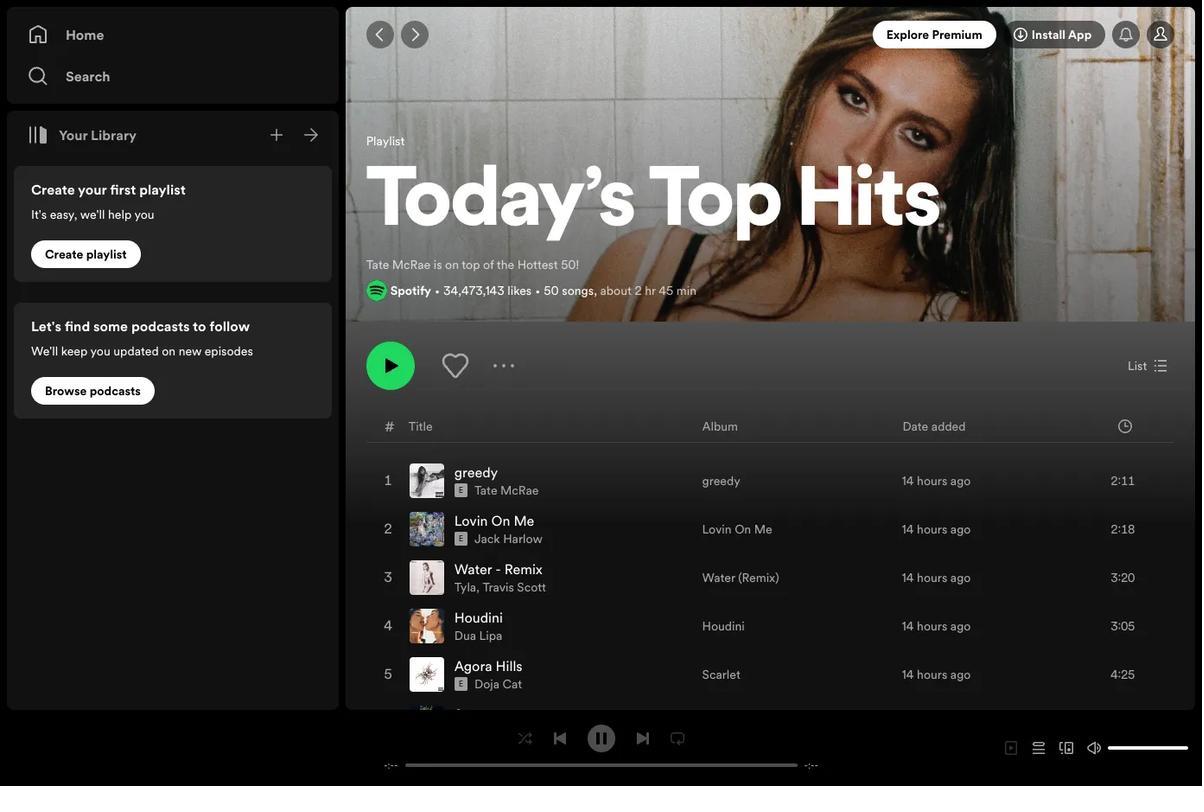 Task type: describe. For each thing, give the bounding box(es) containing it.
duration image
[[1119, 419, 1133, 433]]

14 for hills
[[903, 666, 914, 683]]

we'll
[[80, 206, 105, 223]]

hills
[[496, 657, 523, 676]]

14 for on
[[903, 521, 914, 538]]

easy,
[[50, 206, 77, 223]]

on for lovin on me e
[[492, 511, 511, 530]]

first
[[110, 180, 136, 199]]

install app
[[1032, 26, 1092, 43]]

episodes
[[205, 342, 253, 360]]

# column header
[[385, 411, 395, 442]]

2
[[635, 282, 642, 299]]

create your first playlist it's easy, we'll help you
[[31, 180, 186, 223]]

1 :- from the left
[[388, 759, 394, 772]]

4 cell from the left
[[1072, 700, 1160, 746]]

explicit element for lovin on me
[[455, 532, 468, 546]]

search link
[[28, 59, 318, 93]]

it's
[[31, 206, 47, 223]]

browse podcasts
[[45, 382, 141, 400]]

create playlist
[[45, 246, 127, 263]]

find
[[65, 316, 90, 336]]

lovin on me link inside cell
[[455, 511, 535, 530]]

34,473,143 likes
[[444, 282, 532, 299]]

explicit element for agora hills
[[455, 677, 468, 691]]

4 ago from the top
[[951, 618, 971, 635]]

dua
[[455, 627, 477, 644]]

agora hills e
[[455, 657, 523, 689]]

to
[[193, 316, 206, 336]]

doja cat
[[475, 676, 522, 693]]

(remix)
[[739, 569, 780, 587]]

jack harlow link
[[475, 530, 543, 548]]

travis
[[483, 579, 514, 596]]

1 horizontal spatial houdini link
[[703, 618, 745, 635]]

hr
[[645, 282, 656, 299]]

3:05 cell
[[1072, 603, 1160, 650]]

14 for e
[[903, 472, 914, 490]]

ago for on
[[951, 521, 971, 538]]

3 cell from the left
[[903, 700, 971, 746]]

install app link
[[1004, 21, 1106, 48]]

what's new image
[[1120, 28, 1134, 42]]

hours for hills
[[918, 666, 948, 683]]

min
[[677, 282, 697, 299]]

scott
[[517, 579, 546, 596]]

3 14 from the top
[[903, 569, 914, 587]]

remix
[[505, 560, 543, 579]]

e inside greedy e
[[459, 485, 463, 496]]

lovin on me cell
[[410, 506, 550, 553]]

tate mcrae link
[[475, 482, 539, 499]]

greedy cell
[[410, 458, 546, 504]]

tate mcrae is on top of the hottest 50!
[[366, 256, 580, 273]]

4 14 from the top
[[903, 618, 914, 635]]

playlist inside button
[[86, 246, 127, 263]]

- inside the water - remix tyla , travis scott
[[496, 560, 501, 579]]

player controls element
[[364, 724, 839, 772]]

travis scott link
[[483, 579, 546, 596]]

top bar and user menu element
[[346, 7, 1196, 62]]

top
[[462, 256, 480, 273]]

date
[[903, 418, 929, 435]]

is
[[434, 256, 442, 273]]

pause image
[[595, 731, 608, 745]]

lovin on me e
[[455, 511, 535, 544]]

3 hours from the top
[[918, 569, 948, 587]]

playlist
[[366, 132, 405, 149]]

2 -:-- from the left
[[805, 759, 819, 772]]

explore premium
[[887, 26, 983, 43]]

your library button
[[21, 118, 144, 152]]

cat
[[503, 676, 522, 693]]

2 cell from the left
[[703, 700, 755, 746]]

we'll
[[31, 342, 58, 360]]

List button
[[1122, 352, 1175, 380]]

the
[[497, 256, 515, 273]]

me for lovin on me e
[[514, 511, 535, 530]]

2:18
[[1112, 521, 1136, 538]]

dua lipa link
[[455, 627, 503, 644]]

help
[[108, 206, 132, 223]]

some
[[93, 316, 128, 336]]

lovin for lovin on me e
[[455, 511, 488, 530]]

title
[[409, 418, 433, 435]]

album
[[703, 418, 738, 435]]

water for -
[[455, 560, 492, 579]]

let's
[[31, 316, 61, 336]]

enable shuffle image
[[518, 731, 532, 745]]

new
[[179, 342, 202, 360]]

e inside lovin on me e
[[459, 534, 463, 544]]

3:20
[[1112, 569, 1136, 587]]

3 ago from the top
[[951, 569, 971, 587]]

45
[[659, 282, 674, 299]]

top
[[649, 163, 783, 246]]

1 -:-- from the left
[[384, 759, 398, 772]]

search
[[66, 67, 110, 86]]

#
[[385, 417, 395, 436]]

4:25
[[1112, 666, 1136, 683]]

your
[[59, 125, 88, 144]]

14 hours ago for hills
[[903, 666, 971, 683]]

water - remix link
[[455, 560, 543, 579]]

3:20 cell
[[1072, 555, 1160, 601]]

mcrae for tate mcrae
[[501, 482, 539, 499]]

tate for tate mcrae is on top of the hottest 50!
[[366, 256, 389, 273]]

today's
[[366, 163, 636, 246]]

create for playlist
[[45, 246, 83, 263]]

tyla
[[455, 579, 477, 596]]

# row
[[367, 411, 1175, 442]]

you for some
[[90, 342, 110, 360]]

explore
[[887, 26, 930, 43]]

explicit element for greedy
[[455, 484, 468, 497]]

tate mcrae
[[475, 482, 539, 499]]

go back image
[[373, 28, 387, 42]]

lovin on me
[[703, 521, 773, 538]]

spotify link
[[391, 282, 431, 299]]

50
[[544, 282, 559, 299]]

browse
[[45, 382, 87, 400]]

explore premium button
[[873, 21, 997, 48]]

ago for e
[[951, 472, 971, 490]]

app
[[1069, 26, 1092, 43]]

Disable repeat checkbox
[[664, 724, 691, 752]]

main element
[[7, 7, 339, 710]]

jack harlow
[[475, 530, 543, 548]]

library
[[91, 125, 137, 144]]

volume high image
[[1088, 741, 1102, 755]]

duration element
[[1119, 419, 1133, 433]]



Task type: vqa. For each thing, say whether or not it's contained in the screenshot.
top THE ,
yes



Task type: locate. For each thing, give the bounding box(es) containing it.
1 horizontal spatial houdini
[[703, 618, 745, 635]]

list
[[1128, 357, 1148, 375]]

0 horizontal spatial ,
[[477, 579, 480, 596]]

podcasts inside let's find some podcasts to follow we'll keep you updated on new episodes
[[131, 316, 190, 336]]

explicit element inside lovin on me cell
[[455, 532, 468, 546]]

1 vertical spatial e
[[459, 534, 463, 544]]

create down easy,
[[45, 246, 83, 263]]

, left travis
[[477, 579, 480, 596]]

today's top hits
[[366, 163, 941, 246]]

updated
[[114, 342, 159, 360]]

mcrae
[[392, 256, 431, 273], [501, 482, 539, 499]]

2:11 cell
[[1072, 458, 1160, 504]]

1 horizontal spatial greedy link
[[703, 472, 741, 490]]

me up (remix)
[[755, 521, 773, 538]]

0 horizontal spatial greedy link
[[455, 463, 498, 482]]

:-
[[388, 759, 394, 772], [809, 759, 815, 772]]

playlist right first in the top of the page
[[139, 180, 186, 199]]

podcasts inside browse podcasts link
[[90, 382, 141, 400]]

, left about
[[594, 282, 597, 299]]

ago for hills
[[951, 666, 971, 683]]

hours for e
[[918, 472, 948, 490]]

1 horizontal spatial mcrae
[[501, 482, 539, 499]]

2 :- from the left
[[809, 759, 815, 772]]

0 horizontal spatial me
[[514, 511, 535, 530]]

1 cell from the left
[[382, 700, 396, 746]]

1 horizontal spatial lovin
[[703, 521, 732, 538]]

0 horizontal spatial -:--
[[384, 759, 398, 772]]

0 vertical spatial e
[[459, 485, 463, 496]]

on left new
[[162, 342, 176, 360]]

1 horizontal spatial ,
[[594, 282, 597, 299]]

greedy up lovin on me cell
[[455, 463, 498, 482]]

water for (remix)
[[703, 569, 736, 587]]

1 vertical spatial you
[[90, 342, 110, 360]]

1 14 hours ago from the top
[[903, 472, 971, 490]]

create inside button
[[45, 246, 83, 263]]

0 vertical spatial you
[[134, 206, 155, 223]]

lovin for lovin on me
[[703, 521, 732, 538]]

let's find some podcasts to follow we'll keep you updated on new episodes
[[31, 316, 253, 360]]

water - remix cell
[[410, 555, 553, 601]]

2:11
[[1112, 472, 1136, 490]]

you right the help
[[134, 206, 155, 223]]

greedy link up lovin on me
[[703, 472, 741, 490]]

greedy up lovin on me
[[703, 472, 741, 490]]

2 14 hours ago from the top
[[903, 521, 971, 538]]

0 horizontal spatial mcrae
[[392, 256, 431, 273]]

your
[[78, 180, 107, 199]]

agora hills cell
[[410, 651, 530, 698]]

1 explicit element from the top
[[455, 484, 468, 497]]

4 14 hours ago from the top
[[903, 618, 971, 635]]

home
[[66, 25, 104, 44]]

50!
[[561, 256, 580, 273]]

tate up spotify icon
[[366, 256, 389, 273]]

1 horizontal spatial water
[[703, 569, 736, 587]]

0 vertical spatial on
[[445, 256, 459, 273]]

likes
[[508, 282, 532, 299]]

create inside the create your first playlist it's easy, we'll help you
[[31, 180, 75, 199]]

1 ago from the top
[[951, 472, 971, 490]]

on inside lovin on me e
[[492, 511, 511, 530]]

on for lovin on me
[[735, 521, 752, 538]]

hours for on
[[918, 521, 948, 538]]

mcrae for tate mcrae is on top of the hottest 50!
[[392, 256, 431, 273]]

create playlist button
[[31, 240, 141, 268]]

1 horizontal spatial playlist
[[139, 180, 186, 199]]

1 e from the top
[[459, 485, 463, 496]]

water (remix)
[[703, 569, 780, 587]]

tyla link
[[455, 579, 477, 596]]

0 vertical spatial create
[[31, 180, 75, 199]]

strangers
[[455, 705, 514, 724]]

houdini for houdini dua lipa
[[455, 608, 503, 627]]

cell
[[382, 700, 396, 746], [703, 700, 755, 746], [903, 700, 971, 746], [1072, 700, 1160, 746]]

connect to a device image
[[1060, 741, 1074, 755]]

2 vertical spatial e
[[459, 679, 463, 689]]

strangers link
[[455, 705, 514, 724]]

podcasts up updated
[[131, 316, 190, 336]]

e left "jack"
[[459, 534, 463, 544]]

0 vertical spatial podcasts
[[131, 316, 190, 336]]

5 ago from the top
[[951, 666, 971, 683]]

houdini
[[455, 608, 503, 627], [703, 618, 745, 635]]

0 vertical spatial playlist
[[139, 180, 186, 199]]

jack
[[475, 530, 500, 548]]

on right is
[[445, 256, 459, 273]]

water - remix tyla , travis scott
[[455, 560, 546, 596]]

lovin
[[455, 511, 488, 530], [703, 521, 732, 538]]

songs
[[562, 282, 594, 299]]

1 hours from the top
[[918, 472, 948, 490]]

disable repeat image
[[671, 731, 684, 745]]

14 hours ago for e
[[903, 472, 971, 490]]

install
[[1032, 26, 1066, 43]]

create for your
[[31, 180, 75, 199]]

podcasts down updated
[[90, 382, 141, 400]]

2 hours from the top
[[918, 521, 948, 538]]

greedy link inside 'cell'
[[455, 463, 498, 482]]

0 horizontal spatial lovin on me link
[[455, 511, 535, 530]]

ago
[[951, 472, 971, 490], [951, 521, 971, 538], [951, 569, 971, 587], [951, 618, 971, 635], [951, 666, 971, 683]]

e up lovin on me cell
[[459, 485, 463, 496]]

premium
[[933, 26, 983, 43]]

you inside let's find some podcasts to follow we'll keep you updated on new episodes
[[90, 342, 110, 360]]

water inside the water - remix tyla , travis scott
[[455, 560, 492, 579]]

3 14 hours ago from the top
[[903, 569, 971, 587]]

3 explicit element from the top
[[455, 677, 468, 691]]

you right keep
[[90, 342, 110, 360]]

1 vertical spatial podcasts
[[90, 382, 141, 400]]

create
[[31, 180, 75, 199], [45, 246, 83, 263]]

lovin inside lovin on me e
[[455, 511, 488, 530]]

0 horizontal spatial houdini link
[[455, 608, 503, 627]]

e down agora
[[459, 679, 463, 689]]

you for first
[[134, 206, 155, 223]]

explicit element
[[455, 484, 468, 497], [455, 532, 468, 546], [455, 677, 468, 691]]

greedy inside 'cell'
[[455, 463, 498, 482]]

next image
[[636, 731, 650, 745]]

1 vertical spatial ,
[[477, 579, 480, 596]]

, inside the water - remix tyla , travis scott
[[477, 579, 480, 596]]

0 horizontal spatial you
[[90, 342, 110, 360]]

14 hours ago for on
[[903, 521, 971, 538]]

50 songs , about 2 hr 45 min
[[544, 282, 697, 299]]

mcrae right greedy e
[[501, 482, 539, 499]]

tate inside greedy 'cell'
[[475, 482, 498, 499]]

browse podcasts link
[[31, 377, 155, 405]]

1 horizontal spatial :-
[[809, 759, 815, 772]]

1 vertical spatial tate
[[475, 482, 498, 499]]

me for lovin on me
[[755, 521, 773, 538]]

1 vertical spatial create
[[45, 246, 83, 263]]

explicit element left "jack"
[[455, 532, 468, 546]]

greedy link
[[455, 463, 498, 482], [703, 472, 741, 490]]

agora hills link
[[455, 657, 523, 676]]

0 horizontal spatial lovin
[[455, 511, 488, 530]]

playlist down the help
[[86, 246, 127, 263]]

greedy for greedy e
[[455, 463, 498, 482]]

houdini link
[[455, 608, 503, 627], [703, 618, 745, 635]]

go forward image
[[408, 28, 422, 42]]

1 horizontal spatial on
[[735, 521, 752, 538]]

your library
[[59, 125, 137, 144]]

0 horizontal spatial on
[[492, 511, 511, 530]]

3:05
[[1112, 618, 1136, 635]]

greedy for greedy
[[703, 472, 741, 490]]

agora
[[455, 657, 493, 676]]

playlist inside the create your first playlist it's easy, we'll help you
[[139, 180, 186, 199]]

0 vertical spatial tate
[[366, 256, 389, 273]]

scarlet
[[703, 666, 741, 683]]

2 e from the top
[[459, 534, 463, 544]]

1 vertical spatial mcrae
[[501, 482, 539, 499]]

lovin down greedy 'cell'
[[455, 511, 488, 530]]

houdini dua lipa
[[455, 608, 503, 644]]

explicit element inside agora hills "cell"
[[455, 677, 468, 691]]

scarlet link
[[703, 666, 741, 683]]

0 vertical spatial mcrae
[[392, 256, 431, 273]]

explicit element up lovin on me cell
[[455, 484, 468, 497]]

previous image
[[553, 731, 567, 745]]

tate for tate mcrae
[[475, 482, 498, 499]]

tate up lovin on me e
[[475, 482, 498, 499]]

-:--
[[384, 759, 398, 772], [805, 759, 819, 772]]

of
[[483, 256, 494, 273]]

0 horizontal spatial :-
[[388, 759, 394, 772]]

14 hours ago
[[903, 472, 971, 490], [903, 521, 971, 538], [903, 569, 971, 587], [903, 618, 971, 635], [903, 666, 971, 683]]

playlist
[[139, 180, 186, 199], [86, 246, 127, 263]]

doja
[[475, 676, 500, 693]]

water (remix) link
[[703, 569, 780, 587]]

0 horizontal spatial tate
[[366, 256, 389, 273]]

1 horizontal spatial lovin on me link
[[703, 521, 773, 538]]

lovin up water (remix)
[[703, 521, 732, 538]]

e inside agora hills e
[[459, 679, 463, 689]]

me down tate mcrae
[[514, 511, 535, 530]]

houdini inside cell
[[455, 608, 503, 627]]

added
[[932, 418, 966, 435]]

harlow
[[503, 530, 543, 548]]

2 14 from the top
[[903, 521, 914, 538]]

spotify
[[391, 282, 431, 299]]

today's top hits grid
[[347, 410, 1195, 786]]

on
[[445, 256, 459, 273], [162, 342, 176, 360]]

houdini cell
[[410, 603, 510, 650]]

1 horizontal spatial tate
[[475, 482, 498, 499]]

1 vertical spatial on
[[162, 342, 176, 360]]

5 hours from the top
[[918, 666, 948, 683]]

1 horizontal spatial greedy
[[703, 472, 741, 490]]

me
[[514, 511, 535, 530], [755, 521, 773, 538]]

0 horizontal spatial on
[[162, 342, 176, 360]]

hottest
[[518, 256, 558, 273]]

0 horizontal spatial greedy
[[455, 463, 498, 482]]

1 vertical spatial playlist
[[86, 246, 127, 263]]

keep
[[61, 342, 88, 360]]

hours
[[918, 472, 948, 490], [918, 521, 948, 538], [918, 569, 948, 587], [918, 618, 948, 635], [918, 666, 948, 683]]

greedy link up lovin on me cell
[[455, 463, 498, 482]]

0 vertical spatial ,
[[594, 282, 597, 299]]

5 14 hours ago from the top
[[903, 666, 971, 683]]

water
[[455, 560, 492, 579], [703, 569, 736, 587]]

0 vertical spatial explicit element
[[455, 484, 468, 497]]

3 e from the top
[[459, 679, 463, 689]]

1 horizontal spatial me
[[755, 521, 773, 538]]

0 horizontal spatial playlist
[[86, 246, 127, 263]]

about
[[601, 282, 632, 299]]

mcrae inside greedy 'cell'
[[501, 482, 539, 499]]

1 horizontal spatial on
[[445, 256, 459, 273]]

me inside lovin on me e
[[514, 511, 535, 530]]

date added
[[903, 418, 966, 435]]

explicit element down agora
[[455, 677, 468, 691]]

houdini for houdini
[[703, 618, 745, 635]]

hits
[[798, 163, 941, 246]]

4 hours from the top
[[918, 618, 948, 635]]

spotify image
[[366, 280, 387, 301]]

0 horizontal spatial houdini
[[455, 608, 503, 627]]

greedy e
[[455, 463, 498, 496]]

1 horizontal spatial -:--
[[805, 759, 819, 772]]

14
[[903, 472, 914, 490], [903, 521, 914, 538], [903, 569, 914, 587], [903, 618, 914, 635], [903, 666, 914, 683]]

34,473,143
[[444, 282, 505, 299]]

5 14 from the top
[[903, 666, 914, 683]]

mcrae up spotify link
[[392, 256, 431, 273]]

2 vertical spatial explicit element
[[455, 677, 468, 691]]

1 14 from the top
[[903, 472, 914, 490]]

1 horizontal spatial you
[[134, 206, 155, 223]]

1 vertical spatial explicit element
[[455, 532, 468, 546]]

tate
[[366, 256, 389, 273], [475, 482, 498, 499]]

2:18 cell
[[1072, 506, 1160, 553]]

0 horizontal spatial water
[[455, 560, 492, 579]]

explicit element inside greedy 'cell'
[[455, 484, 468, 497]]

you inside the create your first playlist it's easy, we'll help you
[[134, 206, 155, 223]]

2 explicit element from the top
[[455, 532, 468, 546]]

create up easy,
[[31, 180, 75, 199]]

2 ago from the top
[[951, 521, 971, 538]]

on inside let's find some podcasts to follow we'll keep you updated on new episodes
[[162, 342, 176, 360]]

doja cat link
[[475, 676, 522, 693]]



